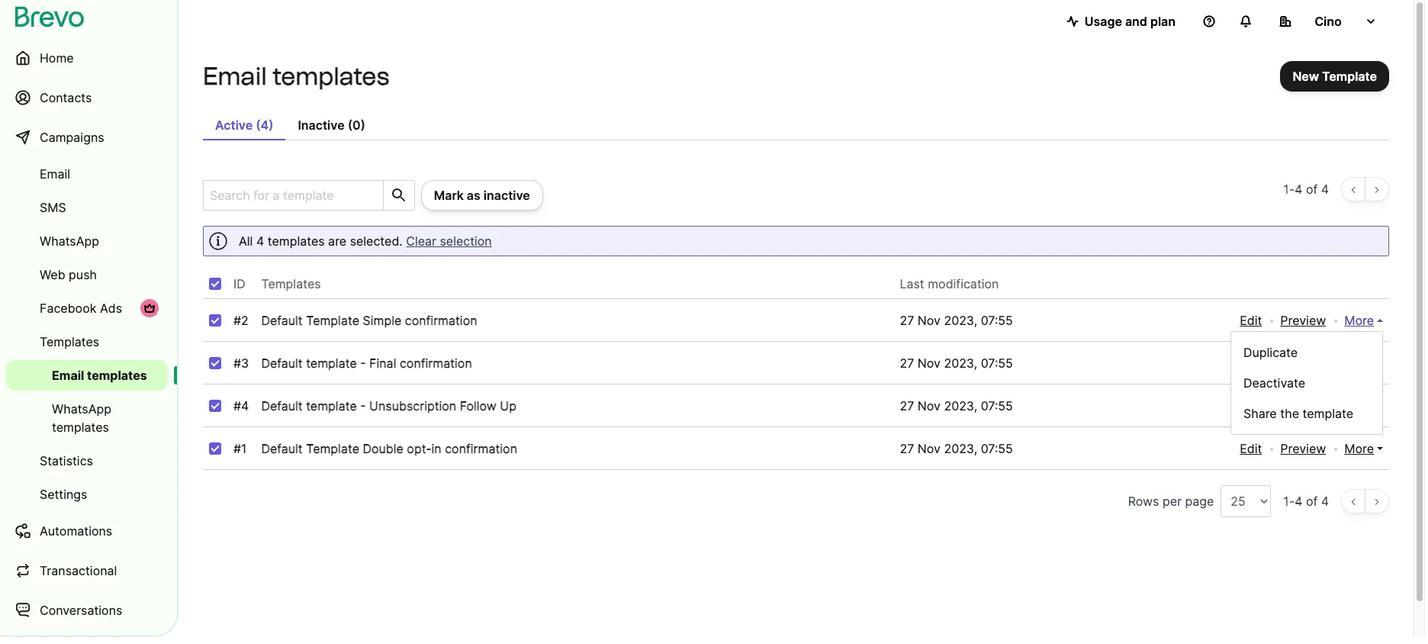 Task type: locate. For each thing, give the bounding box(es) containing it.
preview down deactivate
[[1280, 398, 1326, 414]]

campaigns
[[40, 130, 104, 145]]

whatsapp up web push
[[40, 233, 99, 249]]

edit down deactivate
[[1240, 398, 1262, 414]]

0 horizontal spatial email templates
[[52, 368, 147, 383]]

whatsapp down email templates link at the left bottom
[[52, 401, 111, 417]]

whatsapp templates
[[52, 401, 111, 435]]

1 1 - 4 of 4 from the top
[[1284, 182, 1329, 197]]

edit link
[[1240, 311, 1262, 330], [1240, 354, 1262, 372], [1240, 397, 1262, 415], [1240, 439, 1262, 458]]

whatsapp inside 'link'
[[40, 233, 99, 249]]

more button up duplicate link
[[1345, 311, 1383, 330]]

whatsapp templates link
[[6, 394, 168, 443]]

( right active
[[256, 117, 261, 133]]

edit up deactivate
[[1240, 356, 1262, 371]]

( for 4
[[256, 117, 261, 133]]

more down the share the template link
[[1345, 441, 1374, 456]]

# down # 4
[[233, 441, 241, 456]]

07:55 for in
[[981, 441, 1013, 456]]

(
[[256, 117, 261, 133], [348, 117, 352, 133]]

3 27 from the top
[[900, 398, 914, 414]]

27
[[900, 313, 914, 328], [900, 356, 914, 371], [900, 398, 914, 414], [900, 441, 914, 456]]

default right 2
[[261, 313, 303, 328]]

confirmation down follow
[[445, 441, 517, 456]]

nov for confirmation
[[918, 356, 941, 371]]

conversations link
[[6, 592, 168, 629]]

template left double
[[306, 441, 359, 456]]

# down id
[[233, 313, 241, 328]]

edit link down "share"
[[1240, 439, 1262, 458]]

preview link down deactivate
[[1280, 397, 1326, 415]]

default template - final confirmation
[[261, 356, 472, 371]]

email down 'templates' link
[[52, 368, 84, 383]]

mark as inactive
[[434, 188, 530, 203]]

27 nov 2023, 07:55
[[900, 313, 1013, 328], [900, 356, 1013, 371], [900, 398, 1013, 414], [900, 441, 1013, 456]]

share the template link
[[1231, 398, 1382, 429]]

( right inactive
[[348, 117, 352, 133]]

1 vertical spatial whatsapp
[[52, 401, 111, 417]]

preview link up deactivate
[[1280, 354, 1326, 372]]

2 vertical spatial email
[[52, 368, 84, 383]]

template
[[1322, 69, 1377, 84], [306, 313, 359, 328], [306, 441, 359, 456]]

are
[[328, 233, 346, 249]]

1 default from the top
[[261, 313, 303, 328]]

of
[[1306, 182, 1318, 197], [1306, 494, 1318, 509]]

0 vertical spatial template
[[1322, 69, 1377, 84]]

campaigns link
[[6, 119, 168, 156]]

1 edit link from the top
[[1240, 311, 1262, 330]]

1 of from the top
[[1306, 182, 1318, 197]]

0 vertical spatial 1 - 4 of 4
[[1284, 182, 1329, 197]]

double
[[363, 441, 404, 456]]

confirmation
[[405, 313, 477, 328], [400, 356, 472, 371], [445, 441, 517, 456]]

1 horizontal spatial email templates
[[203, 62, 389, 91]]

) right inactive
[[361, 117, 365, 133]]

2 more from the top
[[1345, 398, 1374, 414]]

share
[[1244, 406, 1277, 421]]

4 2023, from the top
[[944, 441, 977, 456]]

default template simple confirmation link
[[261, 313, 477, 328]]

in
[[431, 441, 442, 456]]

27 for in
[[900, 441, 914, 456]]

templates
[[261, 276, 321, 291], [40, 334, 99, 349]]

edit link up duplicate
[[1240, 311, 1262, 330]]

1 more button from the top
[[1345, 311, 1383, 330]]

2 vertical spatial confirmation
[[445, 441, 517, 456]]

2 preview from the top
[[1280, 356, 1326, 371]]

more button
[[1345, 311, 1383, 330], [1345, 397, 1383, 415], [1345, 439, 1383, 458]]

1 vertical spatial more
[[1345, 398, 1374, 414]]

templates up statistics link
[[52, 420, 109, 435]]

edit for confirmation
[[1240, 356, 1262, 371]]

3 preview from the top
[[1280, 398, 1326, 414]]

1 preview from the top
[[1280, 313, 1326, 328]]

whatsapp
[[40, 233, 99, 249], [52, 401, 111, 417]]

# 4
[[233, 398, 249, 414]]

default right # 1
[[261, 441, 303, 456]]

share the template
[[1244, 406, 1354, 421]]

2 edit from the top
[[1240, 356, 1262, 371]]

template down default template - final confirmation
[[306, 398, 357, 414]]

statistics
[[40, 453, 93, 468]]

0 vertical spatial templates
[[261, 276, 321, 291]]

default for default template double opt-in confirmation
[[261, 441, 303, 456]]

4 preview link from the top
[[1280, 439, 1326, 458]]

0 vertical spatial more button
[[1345, 311, 1383, 330]]

email up sms
[[40, 166, 70, 182]]

id
[[233, 276, 245, 291]]

preview link up duplicate link
[[1280, 311, 1326, 330]]

2 07:55 from the top
[[981, 356, 1013, 371]]

3 preview link from the top
[[1280, 397, 1326, 415]]

preview link for follow
[[1280, 397, 1326, 415]]

4 27 nov 2023, 07:55 from the top
[[900, 441, 1013, 456]]

automations
[[40, 523, 112, 539]]

1
[[1284, 182, 1289, 197], [241, 441, 247, 456], [1284, 494, 1289, 509]]

0 vertical spatial more
[[1345, 313, 1374, 328]]

0 vertical spatial whatsapp
[[40, 233, 99, 249]]

4 07:55 from the top
[[981, 441, 1013, 456]]

# for 1
[[233, 441, 241, 456]]

email templates down 'templates' link
[[52, 368, 147, 383]]

27 nov 2023, 07:55 for follow
[[900, 398, 1013, 414]]

2 vertical spatial more button
[[1345, 439, 1383, 458]]

last
[[900, 276, 924, 291]]

2 more button from the top
[[1345, 397, 1383, 415]]

templates right id
[[261, 276, 321, 291]]

email templates
[[203, 62, 389, 91], [52, 368, 147, 383]]

3 more button from the top
[[1345, 439, 1383, 458]]

4 # from the top
[[233, 441, 241, 456]]

preview link
[[1280, 311, 1326, 330], [1280, 354, 1326, 372], [1280, 397, 1326, 415], [1280, 439, 1326, 458]]

template for default template simple confirmation
[[306, 313, 359, 328]]

4 preview from the top
[[1280, 441, 1326, 456]]

default template - unsubscription follow up link
[[261, 398, 517, 414]]

automations link
[[6, 513, 168, 549]]

2 27 from the top
[[900, 356, 914, 371]]

edit link down deactivate
[[1240, 397, 1262, 415]]

1 vertical spatial more button
[[1345, 397, 1383, 415]]

4 edit from the top
[[1240, 441, 1262, 456]]

1 horizontal spatial )
[[361, 117, 365, 133]]

home link
[[6, 40, 168, 76]]

template inside button
[[1322, 69, 1377, 84]]

modification
[[928, 276, 999, 291]]

2 # from the top
[[233, 356, 241, 371]]

2023,
[[944, 313, 977, 328], [944, 356, 977, 371], [944, 398, 977, 414], [944, 441, 977, 456]]

email
[[203, 62, 267, 91], [40, 166, 70, 182], [52, 368, 84, 383]]

) right active
[[269, 117, 273, 133]]

all
[[239, 233, 253, 249]]

nov for in
[[918, 441, 941, 456]]

contacts link
[[6, 79, 168, 116]]

default for default template - unsubscription follow up
[[261, 398, 303, 414]]

2 preview link from the top
[[1280, 354, 1326, 372]]

up
[[500, 398, 517, 414]]

email templates up inactive
[[203, 62, 389, 91]]

email up active
[[203, 62, 267, 91]]

2 vertical spatial template
[[306, 441, 359, 456]]

3 2023, from the top
[[944, 398, 977, 414]]

more up duplicate link
[[1345, 313, 1374, 328]]

3 more from the top
[[1345, 441, 1374, 456]]

0 vertical spatial email templates
[[203, 62, 389, 91]]

4 nov from the top
[[918, 441, 941, 456]]

more right the
[[1345, 398, 1374, 414]]

# 1
[[233, 441, 247, 456]]

active
[[215, 117, 253, 133]]

4 default from the top
[[261, 441, 303, 456]]

3 edit from the top
[[1240, 398, 1262, 414]]

default template - unsubscription follow up
[[261, 398, 517, 414]]

1 ) from the left
[[269, 117, 273, 133]]

template left the simple
[[306, 313, 359, 328]]

edit link up deactivate
[[1240, 354, 1262, 372]]

# for 3
[[233, 356, 241, 371]]

email templates inside email templates link
[[52, 368, 147, 383]]

nov
[[918, 313, 941, 328], [918, 356, 941, 371], [918, 398, 941, 414], [918, 441, 941, 456]]

1 vertical spatial template
[[306, 313, 359, 328]]

template for default template double opt-in confirmation
[[306, 441, 359, 456]]

web push link
[[6, 259, 168, 290]]

1 ( from the left
[[256, 117, 261, 133]]

edit
[[1240, 313, 1262, 328], [1240, 356, 1262, 371], [1240, 398, 1262, 414], [1240, 441, 1262, 456]]

4 edit link from the top
[[1240, 439, 1262, 458]]

more button for up
[[1345, 397, 1383, 415]]

#
[[233, 313, 241, 328], [233, 356, 241, 371], [233, 398, 241, 414], [233, 441, 241, 456]]

templates
[[272, 62, 389, 91], [268, 233, 325, 249], [87, 368, 147, 383], [52, 420, 109, 435]]

3 default from the top
[[261, 398, 303, 414]]

2 default from the top
[[261, 356, 303, 371]]

1 vertical spatial of
[[1306, 494, 1318, 509]]

2 27 nov 2023, 07:55 from the top
[[900, 356, 1013, 371]]

preview for confirmation
[[1280, 356, 1326, 371]]

template right 'new'
[[1322, 69, 1377, 84]]

selection
[[440, 233, 492, 249]]

templates down facebook
[[40, 334, 99, 349]]

2 2023, from the top
[[944, 356, 977, 371]]

confirmation up unsubscription
[[400, 356, 472, 371]]

2
[[241, 313, 249, 328]]

preview up deactivate
[[1280, 356, 1326, 371]]

2 nov from the top
[[918, 356, 941, 371]]

3 07:55 from the top
[[981, 398, 1013, 414]]

nov for follow
[[918, 398, 941, 414]]

more button down the share the template link
[[1345, 439, 1383, 458]]

confirmation right the simple
[[405, 313, 477, 328]]

edit down "share"
[[1240, 441, 1262, 456]]

home
[[40, 50, 74, 66]]

2 vertical spatial more
[[1345, 441, 1374, 456]]

web
[[40, 267, 65, 282]]

1 vertical spatial email templates
[[52, 368, 147, 383]]

more button right the
[[1345, 397, 1383, 415]]

template for final
[[306, 356, 357, 371]]

1 horizontal spatial (
[[348, 117, 352, 133]]

sms
[[40, 200, 66, 215]]

1 edit from the top
[[1240, 313, 1262, 328]]

2 ( from the left
[[348, 117, 352, 133]]

final
[[369, 356, 396, 371]]

07:55
[[981, 313, 1013, 328], [981, 356, 1013, 371], [981, 398, 1013, 414], [981, 441, 1013, 456]]

template left final
[[306, 356, 357, 371]]

-
[[1289, 182, 1295, 197], [360, 356, 366, 371], [360, 398, 366, 414], [1289, 494, 1295, 509]]

27 for confirmation
[[900, 356, 914, 371]]

facebook ads
[[40, 301, 122, 316]]

edit up duplicate
[[1240, 313, 1262, 328]]

more for default template double opt-in confirmation
[[1345, 441, 1374, 456]]

0 horizontal spatial )
[[269, 117, 273, 133]]

default right 3
[[261, 356, 303, 371]]

1 vertical spatial 1 - 4 of 4
[[1284, 494, 1329, 509]]

)
[[269, 117, 273, 133], [361, 117, 365, 133]]

2 ) from the left
[[361, 117, 365, 133]]

default right # 4
[[261, 398, 303, 414]]

all 4 templates are selected. clear selection
[[239, 233, 492, 249]]

# down # 2
[[233, 356, 241, 371]]

preview link down the share the template link
[[1280, 439, 1326, 458]]

2 of from the top
[[1306, 494, 1318, 509]]

1 vertical spatial templates
[[40, 334, 99, 349]]

3 edit link from the top
[[1240, 397, 1262, 415]]

settings
[[40, 487, 87, 502]]

1 # from the top
[[233, 313, 241, 328]]

more
[[1345, 313, 1374, 328], [1345, 398, 1374, 414], [1345, 441, 1374, 456]]

2 edit link from the top
[[1240, 354, 1262, 372]]

opt-
[[407, 441, 431, 456]]

3 # from the top
[[233, 398, 241, 414]]

2023, for follow
[[944, 398, 977, 414]]

preview down the share the template link
[[1280, 441, 1326, 456]]

templates left the are
[[268, 233, 325, 249]]

template
[[306, 356, 357, 371], [306, 398, 357, 414], [1303, 406, 1354, 421]]

preview
[[1280, 313, 1326, 328], [1280, 356, 1326, 371], [1280, 398, 1326, 414], [1280, 441, 1326, 456]]

3 nov from the top
[[918, 398, 941, 414]]

0 horizontal spatial (
[[256, 117, 261, 133]]

0 horizontal spatial templates
[[40, 334, 99, 349]]

3 27 nov 2023, 07:55 from the top
[[900, 398, 1013, 414]]

preview up duplicate link
[[1280, 313, 1326, 328]]

0 vertical spatial of
[[1306, 182, 1318, 197]]

2023, for in
[[944, 441, 977, 456]]

4 27 from the top
[[900, 441, 914, 456]]

# up # 1
[[233, 398, 241, 414]]



Task type: describe. For each thing, give the bounding box(es) containing it.
1 27 from the top
[[900, 313, 914, 328]]

mark
[[434, 188, 464, 203]]

27 for follow
[[900, 398, 914, 414]]

default template simple confirmation
[[261, 313, 477, 328]]

1 more from the top
[[1345, 313, 1374, 328]]

last modification
[[900, 276, 999, 291]]

0 vertical spatial 1
[[1284, 182, 1289, 197]]

facebook ads link
[[6, 293, 168, 323]]

follow
[[460, 398, 497, 414]]

and
[[1125, 14, 1147, 29]]

new template button
[[1281, 61, 1389, 92]]

templates down 'templates' link
[[87, 368, 147, 383]]

templates link
[[6, 327, 168, 357]]

clear selection link
[[406, 233, 492, 249]]

usage and plan button
[[1054, 6, 1188, 37]]

preview link for in
[[1280, 439, 1326, 458]]

0
[[352, 117, 361, 133]]

default for default template simple confirmation
[[261, 313, 303, 328]]

transactional
[[40, 563, 117, 578]]

inactive
[[484, 188, 530, 203]]

whatsapp for whatsapp templates
[[52, 401, 111, 417]]

27 nov 2023, 07:55 for confirmation
[[900, 356, 1013, 371]]

templates up inactive ( 0 )
[[272, 62, 389, 91]]

cino button
[[1267, 6, 1389, 37]]

# 3
[[233, 356, 249, 371]]

facebook
[[40, 301, 96, 316]]

new
[[1293, 69, 1319, 84]]

07:55 for confirmation
[[981, 356, 1013, 371]]

edit link for in
[[1240, 439, 1262, 458]]

settings link
[[6, 479, 168, 510]]

) for inactive ( 0 )
[[361, 117, 365, 133]]

2 vertical spatial 1
[[1284, 494, 1289, 509]]

left___rvooi image
[[143, 302, 156, 314]]

whatsapp for whatsapp
[[40, 233, 99, 249]]

preview link for confirmation
[[1280, 354, 1326, 372]]

rows per page
[[1128, 494, 1214, 509]]

new template
[[1293, 69, 1377, 84]]

1 preview link from the top
[[1280, 311, 1326, 330]]

active ( 4 )
[[215, 117, 273, 133]]

usage and plan
[[1085, 14, 1176, 29]]

rows
[[1128, 494, 1159, 509]]

27 nov 2023, 07:55 for in
[[900, 441, 1013, 456]]

07:55 for follow
[[981, 398, 1013, 414]]

0 vertical spatial confirmation
[[405, 313, 477, 328]]

edit for follow
[[1240, 398, 1262, 414]]

duplicate
[[1244, 345, 1298, 360]]

email link
[[6, 159, 168, 189]]

Campaign name search field
[[204, 181, 377, 210]]

default template - final confirmation link
[[261, 356, 472, 371]]

1 nov from the top
[[918, 313, 941, 328]]

cino
[[1315, 14, 1342, 29]]

web push
[[40, 267, 97, 282]]

sms link
[[6, 192, 168, 223]]

usage
[[1085, 14, 1122, 29]]

statistics link
[[6, 446, 168, 476]]

0 vertical spatial email
[[203, 62, 267, 91]]

preview for in
[[1280, 441, 1326, 456]]

more button for confirmation
[[1345, 439, 1383, 458]]

edit link for confirmation
[[1240, 354, 1262, 372]]

( for 0
[[348, 117, 352, 133]]

preview for follow
[[1280, 398, 1326, 414]]

deactivate
[[1244, 375, 1306, 391]]

3
[[241, 356, 249, 371]]

template for new template
[[1322, 69, 1377, 84]]

1 2023, from the top
[[944, 313, 977, 328]]

the
[[1280, 406, 1299, 421]]

1 07:55 from the top
[[981, 313, 1013, 328]]

2 1 - 4 of 4 from the top
[[1284, 494, 1329, 509]]

mark as inactive button
[[421, 180, 543, 211]]

1 vertical spatial confirmation
[[400, 356, 472, 371]]

default template double opt-in confirmation
[[261, 441, 517, 456]]

plan
[[1150, 14, 1176, 29]]

duplicate link
[[1231, 337, 1382, 368]]

unsubscription
[[369, 398, 456, 414]]

template for unsubscription
[[306, 398, 357, 414]]

deactivate link
[[1231, 368, 1382, 398]]

page
[[1185, 494, 1214, 509]]

) for active ( 4 )
[[269, 117, 273, 133]]

clear
[[406, 233, 436, 249]]

inactive
[[298, 117, 345, 133]]

transactional link
[[6, 552, 168, 589]]

# for 2
[[233, 313, 241, 328]]

1 vertical spatial 1
[[241, 441, 247, 456]]

email templates link
[[6, 360, 168, 391]]

conversations
[[40, 603, 122, 618]]

1 vertical spatial email
[[40, 166, 70, 182]]

default for default template - final confirmation
[[261, 356, 303, 371]]

# 2
[[233, 313, 249, 328]]

as
[[467, 188, 481, 203]]

push
[[69, 267, 97, 282]]

contacts
[[40, 90, 92, 105]]

edit link for follow
[[1240, 397, 1262, 415]]

per
[[1163, 494, 1182, 509]]

selected.
[[350, 233, 403, 249]]

templates inside the whatsapp templates
[[52, 420, 109, 435]]

# for 4
[[233, 398, 241, 414]]

template down deactivate link
[[1303, 406, 1354, 421]]

whatsapp link
[[6, 226, 168, 256]]

2023, for confirmation
[[944, 356, 977, 371]]

ads
[[100, 301, 122, 316]]

simple
[[363, 313, 402, 328]]

edit for in
[[1240, 441, 1262, 456]]

more for default template - unsubscription follow up
[[1345, 398, 1374, 414]]

inactive ( 0 )
[[298, 117, 365, 133]]

1 horizontal spatial templates
[[261, 276, 321, 291]]

default template double opt-in confirmation link
[[261, 441, 517, 456]]

1 27 nov 2023, 07:55 from the top
[[900, 313, 1013, 328]]



Task type: vqa. For each thing, say whether or not it's contained in the screenshot.
email
yes



